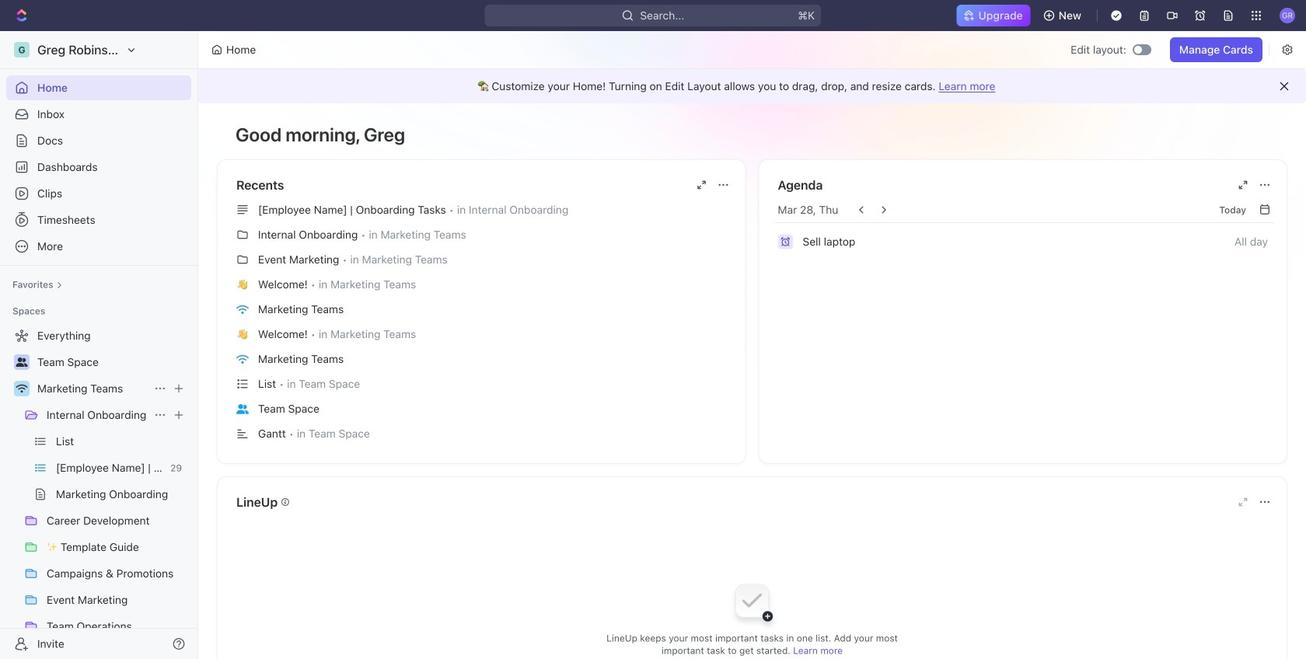 Task type: describe. For each thing, give the bounding box(es) containing it.
1 vertical spatial wifi image
[[16, 384, 28, 393]]



Task type: vqa. For each thing, say whether or not it's contained in the screenshot.
"Greg Robinson's Workspace, ," element
yes



Task type: locate. For each thing, give the bounding box(es) containing it.
0 vertical spatial wifi image
[[236, 354, 249, 364]]

alert
[[198, 69, 1306, 103]]

0 horizontal spatial wifi image
[[16, 384, 28, 393]]

tree inside sidebar navigation
[[6, 323, 191, 659]]

wifi image
[[236, 305, 249, 315]]

user group image
[[16, 358, 28, 367]]

wifi image down wifi image
[[236, 354, 249, 364]]

wifi image
[[236, 354, 249, 364], [16, 384, 28, 393]]

greg robinson's workspace, , element
[[14, 42, 30, 58]]

user group image
[[236, 404, 249, 414]]

1 horizontal spatial wifi image
[[236, 354, 249, 364]]

tree
[[6, 323, 191, 659]]

wifi image down user group icon
[[16, 384, 28, 393]]

sidebar navigation
[[0, 31, 201, 659]]



